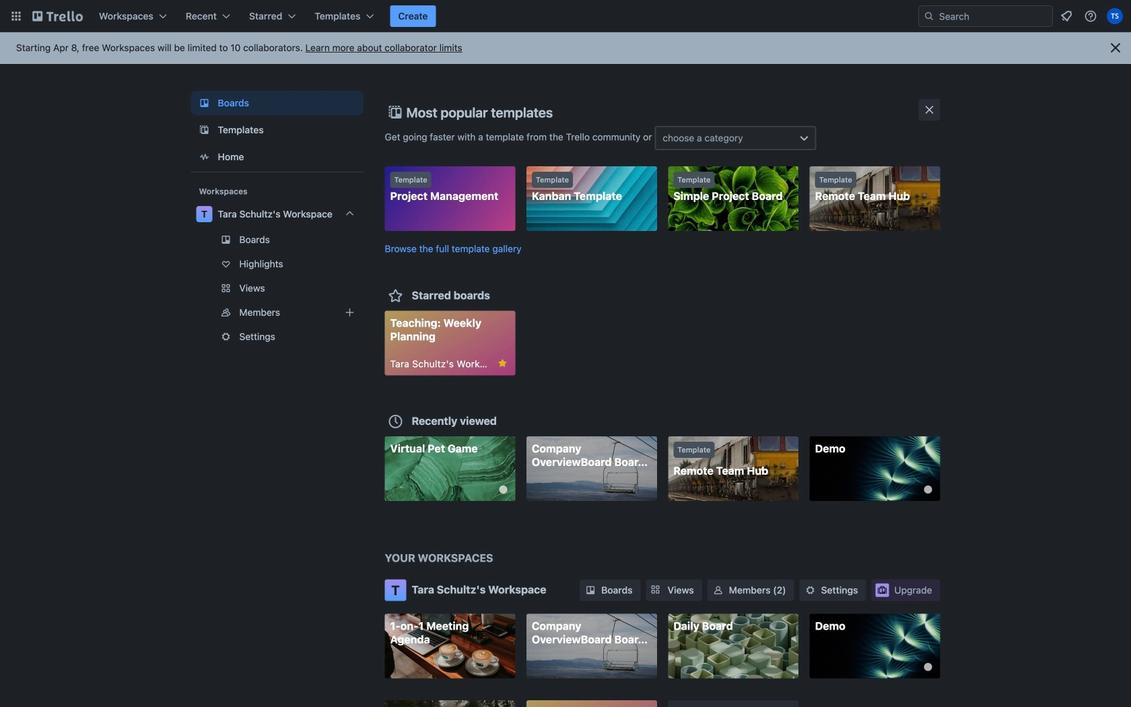 Task type: vqa. For each thing, say whether or not it's contained in the screenshot.
Add Reaction image to the bottom
no



Task type: describe. For each thing, give the bounding box(es) containing it.
primary element
[[0, 0, 1132, 32]]

there is new activity on this board. image
[[499, 486, 508, 494]]

1 sm image from the left
[[584, 584, 598, 597]]

sm image
[[712, 584, 725, 597]]

click to unstar this board. it will be removed from your starred list. image
[[497, 357, 509, 370]]

open information menu image
[[1085, 9, 1098, 23]]

tara schultz (taraschultz7) image
[[1108, 8, 1124, 24]]

Search field
[[935, 7, 1053, 26]]

board image
[[196, 95, 213, 111]]

add image
[[342, 305, 358, 321]]

back to home image
[[32, 5, 83, 27]]

search image
[[924, 11, 935, 22]]



Task type: locate. For each thing, give the bounding box(es) containing it.
0 horizontal spatial sm image
[[584, 584, 598, 597]]

sm image
[[584, 584, 598, 597], [804, 584, 818, 597]]

there is new activity on this board. image
[[925, 486, 933, 494]]

1 horizontal spatial sm image
[[804, 584, 818, 597]]

home image
[[196, 149, 213, 165]]

2 sm image from the left
[[804, 584, 818, 597]]

0 notifications image
[[1059, 8, 1075, 24]]

template board image
[[196, 122, 213, 138]]



